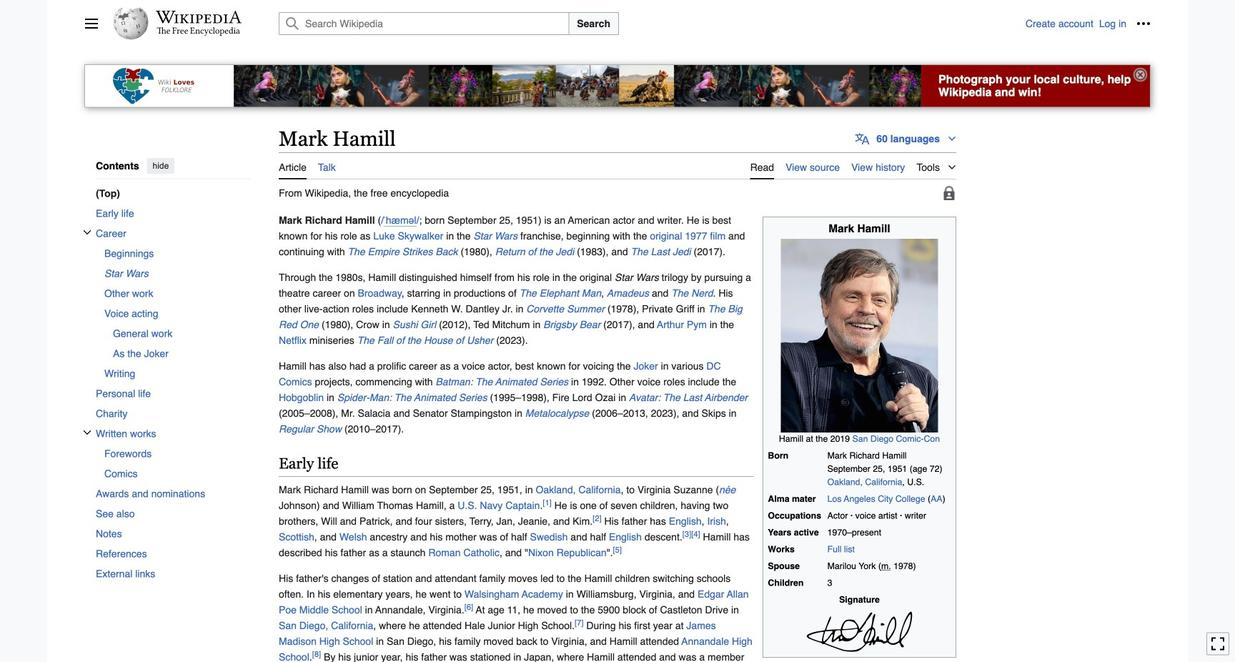 Task type: locate. For each thing, give the bounding box(es) containing it.
x small image
[[83, 228, 92, 237]]

fullscreen image
[[1212, 637, 1226, 651]]

language progressive image
[[856, 132, 870, 146]]

hide image
[[1134, 68, 1148, 82]]

the free encyclopedia image
[[157, 27, 241, 36]]

log in and more options image
[[1137, 16, 1151, 31]]

main content
[[273, 125, 1151, 662]]

None search field
[[262, 12, 1026, 35]]



Task type: vqa. For each thing, say whether or not it's contained in the screenshot.
Multilingual
no



Task type: describe. For each thing, give the bounding box(es) containing it.
Search Wikipedia search field
[[279, 12, 569, 35]]

x small image
[[83, 428, 92, 437]]

page semi-protected image
[[943, 186, 957, 200]]

personal tools navigation
[[1026, 12, 1156, 35]]

wikipedia image
[[156, 11, 242, 24]]

menu image
[[84, 16, 99, 31]]



